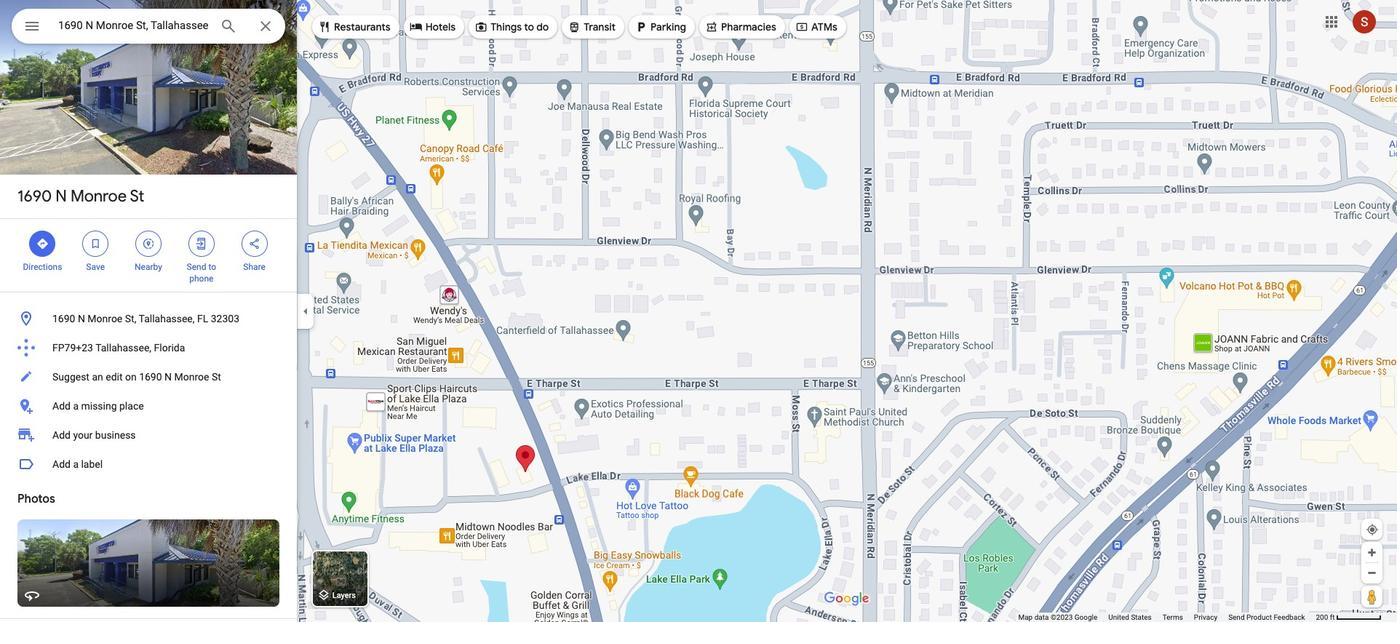 Task type: locate. For each thing, give the bounding box(es) containing it.
1 add from the top
[[52, 400, 71, 412]]

 pharmacies
[[705, 19, 777, 35]]

to inside the send to phone
[[208, 262, 216, 272]]

tallahassee, down "st,"
[[95, 342, 152, 354]]

add inside button
[[52, 400, 71, 412]]


[[568, 19, 581, 35]]

1690 inside button
[[139, 371, 162, 383]]

0 vertical spatial st
[[130, 186, 144, 207]]

monroe inside button
[[88, 313, 123, 325]]

actions for 1690 n monroe st region
[[0, 219, 297, 292]]

1 horizontal spatial send
[[1229, 614, 1245, 622]]

1 vertical spatial st
[[212, 371, 221, 383]]

tallahassee,
[[139, 313, 195, 325], [95, 342, 152, 354]]

zoom out image
[[1367, 568, 1378, 579]]

1690 N Monroe St, Tallahassee, FL 32303 field
[[12, 9, 285, 44]]

0 horizontal spatial send
[[187, 262, 206, 272]]

1 vertical spatial 1690
[[52, 313, 75, 325]]

terms button
[[1163, 613, 1184, 622]]

st up 
[[130, 186, 144, 207]]

privacy
[[1195, 614, 1218, 622]]

send up the phone
[[187, 262, 206, 272]]

united states button
[[1109, 613, 1152, 622]]

1 horizontal spatial to
[[524, 20, 534, 33]]

st
[[130, 186, 144, 207], [212, 371, 221, 383]]

1690 up fp79+23
[[52, 313, 75, 325]]

1 vertical spatial a
[[73, 459, 79, 470]]

fl
[[197, 313, 208, 325]]

united states
[[1109, 614, 1152, 622]]

1 horizontal spatial n
[[78, 313, 85, 325]]

add a missing place button
[[0, 392, 297, 421]]

1690
[[17, 186, 52, 207], [52, 313, 75, 325], [139, 371, 162, 383]]

a
[[73, 400, 79, 412], [73, 459, 79, 470]]

 search field
[[12, 9, 285, 47]]

2 horizontal spatial n
[[165, 371, 172, 383]]

fp79+23 tallahassee, florida button
[[0, 333, 297, 363]]

1 vertical spatial tallahassee,
[[95, 342, 152, 354]]

save
[[86, 262, 105, 272]]

1690 up ''
[[17, 186, 52, 207]]

0 vertical spatial monroe
[[71, 186, 127, 207]]

2 vertical spatial n
[[165, 371, 172, 383]]

on
[[125, 371, 137, 383]]

monroe down "florida"
[[174, 371, 209, 383]]

st,
[[125, 313, 136, 325]]

2 a from the top
[[73, 459, 79, 470]]

0 horizontal spatial to
[[208, 262, 216, 272]]

monroe
[[71, 186, 127, 207], [88, 313, 123, 325], [174, 371, 209, 383]]

a inside button
[[73, 400, 79, 412]]

1690 for 1690 n monroe st
[[17, 186, 52, 207]]

 button
[[12, 9, 52, 47]]


[[195, 236, 208, 252]]

0 vertical spatial to
[[524, 20, 534, 33]]

add a label
[[52, 459, 103, 470]]

1 a from the top
[[73, 400, 79, 412]]

1690 right on
[[139, 371, 162, 383]]

tallahassee, inside fp79+23 tallahassee, florida button
[[95, 342, 152, 354]]

1 vertical spatial monroe
[[88, 313, 123, 325]]

add inside "link"
[[52, 430, 71, 441]]

2 horizontal spatial 1690
[[139, 371, 162, 383]]

show your location image
[[1367, 523, 1380, 537]]

st down 32303
[[212, 371, 221, 383]]

your
[[73, 430, 93, 441]]

fp79+23
[[52, 342, 93, 354]]


[[635, 19, 648, 35]]

monroe up 
[[71, 186, 127, 207]]

0 horizontal spatial n
[[56, 186, 67, 207]]

0 horizontal spatial 1690
[[17, 186, 52, 207]]

add
[[52, 400, 71, 412], [52, 430, 71, 441], [52, 459, 71, 470]]

pharmacies
[[721, 20, 777, 33]]

1 vertical spatial add
[[52, 430, 71, 441]]

1 vertical spatial to
[[208, 262, 216, 272]]

restaurants
[[334, 20, 391, 33]]

1 vertical spatial send
[[1229, 614, 1245, 622]]

monroe left "st,"
[[88, 313, 123, 325]]

add down suggest
[[52, 400, 71, 412]]

terms
[[1163, 614, 1184, 622]]

footer
[[1019, 613, 1317, 622]]

1 horizontal spatial 1690
[[52, 313, 75, 325]]

data
[[1035, 614, 1049, 622]]

add left label
[[52, 459, 71, 470]]

monroe for st,
[[88, 313, 123, 325]]

0 vertical spatial n
[[56, 186, 67, 207]]

send left product
[[1229, 614, 1245, 622]]

st inside button
[[212, 371, 221, 383]]

send
[[187, 262, 206, 272], [1229, 614, 1245, 622]]

to left do
[[524, 20, 534, 33]]

photos
[[17, 492, 55, 507]]

to up the phone
[[208, 262, 216, 272]]

send inside the send to phone
[[187, 262, 206, 272]]

a left label
[[73, 459, 79, 470]]

add inside button
[[52, 459, 71, 470]]


[[36, 236, 49, 252]]

layers
[[333, 591, 356, 601]]

0 vertical spatial send
[[187, 262, 206, 272]]

to
[[524, 20, 534, 33], [208, 262, 216, 272]]

add a missing place
[[52, 400, 144, 412]]


[[318, 19, 331, 35]]

tallahassee, up "florida"
[[139, 313, 195, 325]]

monroe for st
[[71, 186, 127, 207]]

a left missing
[[73, 400, 79, 412]]

200
[[1317, 614, 1329, 622]]


[[796, 19, 809, 35]]

0 vertical spatial a
[[73, 400, 79, 412]]

2 vertical spatial 1690
[[139, 371, 162, 383]]

parking
[[651, 20, 687, 33]]

footer containing map data ©2023 google
[[1019, 613, 1317, 622]]

None field
[[58, 17, 208, 34]]

monroe inside button
[[174, 371, 209, 383]]

send inside button
[[1229, 614, 1245, 622]]

add your business link
[[0, 421, 297, 450]]

0 vertical spatial 1690
[[17, 186, 52, 207]]

phone
[[189, 274, 214, 284]]

n inside button
[[165, 371, 172, 383]]

n inside button
[[78, 313, 85, 325]]

a for label
[[73, 459, 79, 470]]

do
[[537, 20, 549, 33]]

none field inside 1690 n monroe st, tallahassee, fl 32303 field
[[58, 17, 208, 34]]

1690 inside button
[[52, 313, 75, 325]]

collapse side panel image
[[298, 303, 314, 319]]

3 add from the top
[[52, 459, 71, 470]]

0 vertical spatial tallahassee,
[[139, 313, 195, 325]]

place
[[119, 400, 144, 412]]

0 vertical spatial add
[[52, 400, 71, 412]]

2 vertical spatial monroe
[[174, 371, 209, 383]]

1 horizontal spatial st
[[212, 371, 221, 383]]

privacy button
[[1195, 613, 1218, 622]]

product
[[1247, 614, 1273, 622]]

2 add from the top
[[52, 430, 71, 441]]

a for missing
[[73, 400, 79, 412]]

1 vertical spatial n
[[78, 313, 85, 325]]

a inside button
[[73, 459, 79, 470]]

2 vertical spatial add
[[52, 459, 71, 470]]

add left your
[[52, 430, 71, 441]]

n
[[56, 186, 67, 207], [78, 313, 85, 325], [165, 371, 172, 383]]



Task type: vqa. For each thing, say whether or not it's contained in the screenshot.


Task type: describe. For each thing, give the bounding box(es) containing it.
1690 n monroe st, tallahassee, fl 32303 button
[[0, 304, 297, 333]]

show street view coverage image
[[1362, 586, 1383, 608]]

map data ©2023 google
[[1019, 614, 1098, 622]]

edit
[[106, 371, 123, 383]]

hotels
[[426, 20, 456, 33]]


[[410, 19, 423, 35]]


[[142, 236, 155, 252]]

florida
[[154, 342, 185, 354]]


[[23, 16, 41, 36]]


[[89, 236, 102, 252]]

 parking
[[635, 19, 687, 35]]

nearby
[[135, 262, 162, 272]]

an
[[92, 371, 103, 383]]

directions
[[23, 262, 62, 272]]

add for add your business
[[52, 430, 71, 441]]

1690 n monroe st
[[17, 186, 144, 207]]

suggest
[[52, 371, 90, 383]]


[[705, 19, 719, 35]]

add for add a label
[[52, 459, 71, 470]]

200 ft button
[[1317, 614, 1383, 622]]

32303
[[211, 313, 240, 325]]

suggest an edit on 1690 n monroe st button
[[0, 363, 297, 392]]

share
[[243, 262, 266, 272]]

tallahassee, inside 1690 n monroe st, tallahassee, fl 32303 button
[[139, 313, 195, 325]]

 transit
[[568, 19, 616, 35]]

1690 for 1690 n monroe st, tallahassee, fl 32303
[[52, 313, 75, 325]]

united
[[1109, 614, 1130, 622]]

add your business
[[52, 430, 136, 441]]

add for add a missing place
[[52, 400, 71, 412]]

n for 1690 n monroe st
[[56, 186, 67, 207]]

transit
[[584, 20, 616, 33]]

to inside  things to do
[[524, 20, 534, 33]]

footer inside the google maps "element"
[[1019, 613, 1317, 622]]

 things to do
[[475, 19, 549, 35]]


[[248, 236, 261, 252]]

things
[[491, 20, 522, 33]]

google account: sheryl atherton  
(sheryl.atherton@adept.ai) image
[[1353, 10, 1377, 33]]

add a label button
[[0, 450, 297, 479]]

1690 n monroe st main content
[[0, 0, 297, 622]]

 restaurants
[[318, 19, 391, 35]]

1690 n monroe st, tallahassee, fl 32303
[[52, 313, 240, 325]]

google maps element
[[0, 0, 1398, 622]]

map
[[1019, 614, 1033, 622]]

missing
[[81, 400, 117, 412]]

 hotels
[[410, 19, 456, 35]]

©2023
[[1051, 614, 1073, 622]]

states
[[1132, 614, 1152, 622]]

0 horizontal spatial st
[[130, 186, 144, 207]]


[[475, 19, 488, 35]]

send for send to phone
[[187, 262, 206, 272]]

zoom in image
[[1367, 547, 1378, 558]]

send for send product feedback
[[1229, 614, 1245, 622]]

n for 1690 n monroe st, tallahassee, fl 32303
[[78, 313, 85, 325]]

ft
[[1331, 614, 1336, 622]]

google
[[1075, 614, 1098, 622]]

200 ft
[[1317, 614, 1336, 622]]

business
[[95, 430, 136, 441]]

feedback
[[1274, 614, 1306, 622]]

send product feedback
[[1229, 614, 1306, 622]]

fp79+23 tallahassee, florida
[[52, 342, 185, 354]]

send to phone
[[187, 262, 216, 284]]

 atms
[[796, 19, 838, 35]]

label
[[81, 459, 103, 470]]

suggest an edit on 1690 n monroe st
[[52, 371, 221, 383]]

send product feedback button
[[1229, 613, 1306, 622]]

atms
[[812, 20, 838, 33]]



